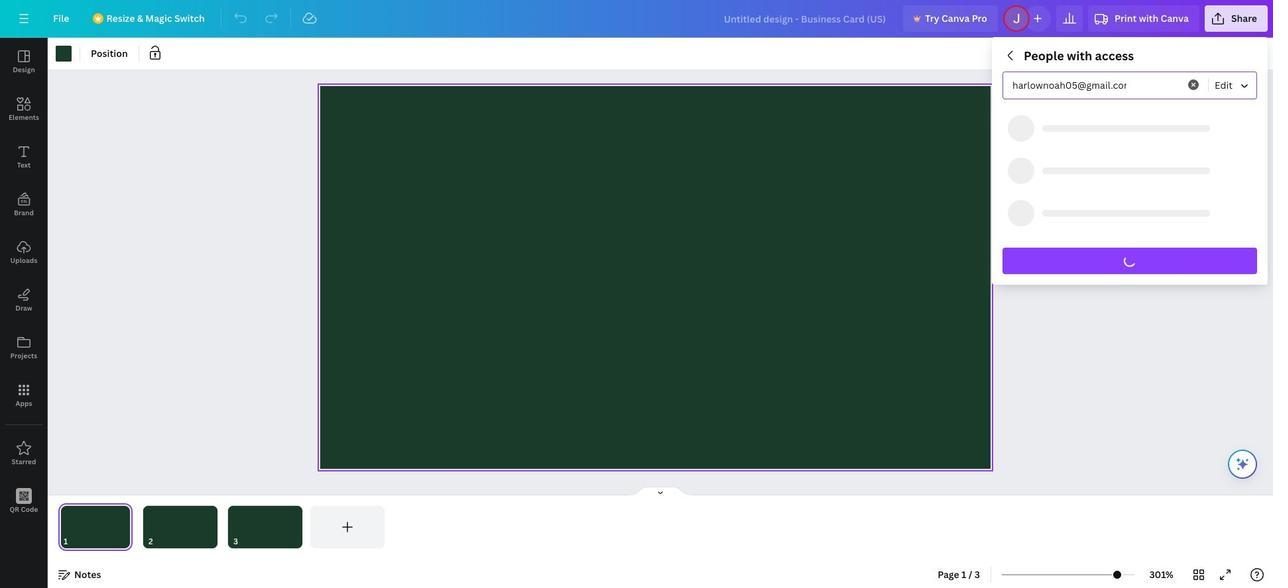 Task type: vqa. For each thing, say whether or not it's contained in the screenshot.
'top level navigation' element
no



Task type: describe. For each thing, give the bounding box(es) containing it.
hide pages image
[[629, 487, 692, 497]]

side panel tab list
[[0, 38, 48, 526]]

page 1 image
[[58, 507, 133, 549]]

Can edit button
[[1208, 72, 1258, 99]]

canva assistant image
[[1235, 457, 1251, 473]]

main menu bar
[[0, 0, 1273, 38]]

Zoom button
[[1140, 565, 1183, 586]]



Task type: locate. For each thing, give the bounding box(es) containing it.
#1a3b29 image
[[56, 46, 72, 62]]

Page title text field
[[74, 536, 79, 549]]

group
[[1003, 48, 1258, 275]]

permissions group
[[1003, 72, 1258, 99]]

Add names, groups or emails text field
[[1007, 76, 1127, 95]]

Design title text field
[[713, 5, 898, 32]]



